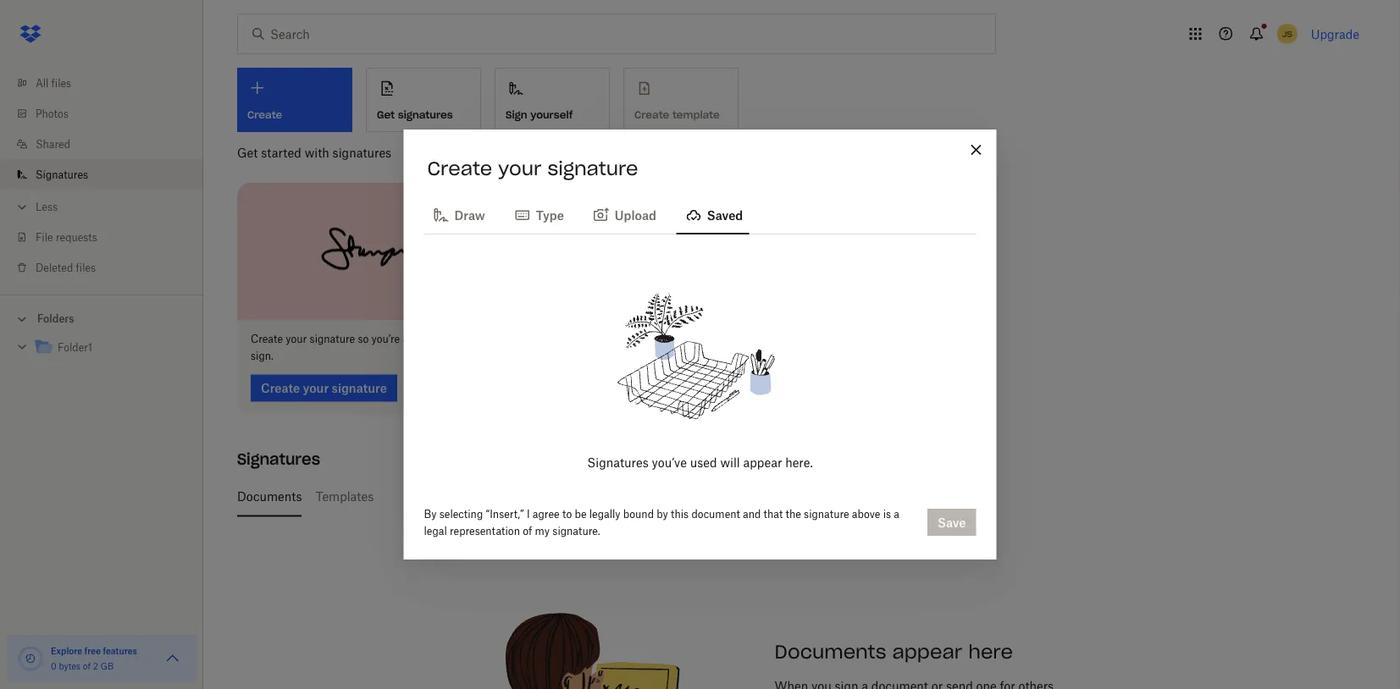 Task type: describe. For each thing, give the bounding box(es) containing it.
less image
[[14, 199, 30, 216]]

legal
[[424, 525, 447, 537]]

1 vertical spatial signatures
[[333, 145, 391, 160]]

saved
[[707, 208, 743, 222]]

folder1
[[58, 341, 92, 354]]

gb
[[100, 661, 114, 672]]

tab list containing documents
[[237, 476, 1353, 517]]

documents appear here
[[775, 640, 1013, 664]]

create your signature so you're always ready to sign.
[[251, 333, 477, 363]]

sign yourself
[[506, 108, 573, 121]]

by selecting "insert," i agree to be legally bound by this document and that the signature above is a legal representation of my signature.
[[424, 508, 899, 537]]

templates tab
[[315, 476, 374, 517]]

i
[[527, 508, 530, 520]]

less
[[36, 200, 58, 213]]

ready
[[438, 333, 465, 346]]

signature.
[[552, 525, 600, 537]]

document
[[691, 508, 740, 520]]

bound
[[623, 508, 654, 520]]

create your signature dialog
[[404, 130, 996, 560]]

by
[[424, 508, 437, 520]]

sign yourself button
[[495, 68, 610, 132]]

started
[[261, 145, 301, 160]]

yourself
[[530, 108, 573, 121]]

you've
[[652, 455, 687, 470]]

here
[[968, 640, 1013, 664]]

deleted
[[36, 261, 73, 274]]

create for create your signature
[[427, 157, 492, 180]]

of inside explore free features 0 bytes of 2 gb
[[83, 661, 91, 672]]

features
[[103, 646, 137, 656]]

signatures inside list item
[[36, 168, 88, 181]]

shared link
[[14, 129, 203, 159]]

shared
[[36, 138, 70, 150]]

create for create your signature so you're always ready to sign.
[[251, 333, 283, 346]]

sign
[[506, 108, 527, 121]]

that
[[764, 508, 783, 520]]

by
[[657, 508, 668, 520]]

will
[[720, 455, 740, 470]]

free
[[84, 646, 101, 656]]

get started with signatures
[[237, 145, 391, 160]]

always
[[403, 333, 435, 346]]

list containing all files
[[0, 58, 203, 295]]

signatures you've used will appear here.
[[587, 455, 813, 470]]

signature inside by selecting "insert," i agree to be legally bound by this document and that the signature above is a legal representation of my signature.
[[804, 508, 849, 520]]

draw
[[454, 208, 485, 222]]

agree
[[533, 508, 560, 520]]

a
[[894, 508, 899, 520]]

1 horizontal spatial signatures
[[237, 450, 320, 469]]

your for create your signature so you're always ready to sign.
[[286, 333, 307, 346]]

upgrade link
[[1311, 27, 1359, 41]]

above
[[852, 508, 880, 520]]

signatures link
[[14, 159, 203, 190]]

file
[[36, 231, 53, 244]]

folders
[[37, 313, 74, 325]]

here.
[[785, 455, 813, 470]]

appear inside create your signature dialog
[[743, 455, 782, 470]]

upgrade
[[1311, 27, 1359, 41]]

files for all files
[[51, 77, 71, 89]]

used
[[690, 455, 717, 470]]

and
[[743, 508, 761, 520]]

to inside by selecting "insert," i agree to be legally bound by this document and that the signature above is a legal representation of my signature.
[[562, 508, 572, 520]]

photos link
[[14, 98, 203, 129]]

documents for documents
[[237, 490, 302, 504]]

create your signature
[[427, 157, 638, 180]]

files for deleted files
[[76, 261, 96, 274]]

requests
[[56, 231, 97, 244]]



Task type: locate. For each thing, give the bounding box(es) containing it.
"insert,"
[[486, 508, 524, 520]]

your
[[498, 157, 542, 180], [286, 333, 307, 346]]

1 horizontal spatial signatures
[[398, 108, 453, 121]]

your left so
[[286, 333, 307, 346]]

documents for documents appear here
[[775, 640, 886, 664]]

this
[[671, 508, 689, 520]]

your for create your signature
[[498, 157, 542, 180]]

1 vertical spatial appear
[[892, 640, 962, 664]]

0 horizontal spatial create
[[251, 333, 283, 346]]

0 vertical spatial get
[[377, 108, 395, 121]]

all files
[[36, 77, 71, 89]]

create inside dialog
[[427, 157, 492, 180]]

2 vertical spatial signature
[[804, 508, 849, 520]]

be
[[575, 508, 587, 520]]

2
[[93, 661, 98, 672]]

so
[[358, 333, 369, 346]]

1 vertical spatial create
[[251, 333, 283, 346]]

create up 'sign.'
[[251, 333, 283, 346]]

0 horizontal spatial signatures
[[333, 145, 391, 160]]

type
[[536, 208, 564, 222]]

legally
[[589, 508, 620, 520]]

0 vertical spatial to
[[468, 333, 477, 346]]

signatures down shared
[[36, 168, 88, 181]]

create
[[427, 157, 492, 180], [251, 333, 283, 346]]

0
[[51, 661, 56, 672]]

explore free features 0 bytes of 2 gb
[[51, 646, 137, 672]]

with
[[305, 145, 329, 160]]

bytes
[[59, 661, 81, 672]]

0 horizontal spatial signature
[[310, 333, 355, 346]]

to inside create your signature so you're always ready to sign.
[[468, 333, 477, 346]]

list
[[0, 58, 203, 295]]

create inside create your signature so you're always ready to sign.
[[251, 333, 283, 346]]

0 vertical spatial tab list
[[424, 194, 976, 235]]

explore
[[51, 646, 82, 656]]

of left the my
[[523, 525, 532, 537]]

your down "sign"
[[498, 157, 542, 180]]

signatures
[[398, 108, 453, 121], [333, 145, 391, 160]]

0 vertical spatial of
[[523, 525, 532, 537]]

appear right will
[[743, 455, 782, 470]]

0 horizontal spatial appear
[[743, 455, 782, 470]]

1 vertical spatial tab list
[[237, 476, 1353, 517]]

tab list
[[424, 194, 976, 235], [237, 476, 1353, 517]]

get up get started with signatures
[[377, 108, 395, 121]]

0 vertical spatial signature
[[547, 157, 638, 180]]

your inside create your signature so you're always ready to sign.
[[286, 333, 307, 346]]

signature up upload
[[547, 157, 638, 180]]

is
[[883, 508, 891, 520]]

1 vertical spatial to
[[562, 508, 572, 520]]

create up draw
[[427, 157, 492, 180]]

1 vertical spatial get
[[237, 145, 258, 160]]

0 horizontal spatial documents
[[237, 490, 302, 504]]

all
[[36, 77, 49, 89]]

1 horizontal spatial appear
[[892, 640, 962, 664]]

signatures
[[36, 168, 88, 181], [237, 450, 320, 469], [587, 455, 649, 470]]

0 horizontal spatial to
[[468, 333, 477, 346]]

templates
[[315, 490, 374, 504]]

get
[[377, 108, 395, 121], [237, 145, 258, 160]]

files right deleted
[[76, 261, 96, 274]]

signature right the
[[804, 508, 849, 520]]

0 vertical spatial signatures
[[398, 108, 453, 121]]

1 horizontal spatial to
[[562, 508, 572, 520]]

photos
[[36, 107, 69, 120]]

tab list containing draw
[[424, 194, 976, 235]]

to right ready
[[468, 333, 477, 346]]

get signatures
[[377, 108, 453, 121]]

0 horizontal spatial get
[[237, 145, 258, 160]]

0 vertical spatial create
[[427, 157, 492, 180]]

your inside create your signature dialog
[[498, 157, 542, 180]]

1 vertical spatial documents
[[775, 640, 886, 664]]

signature inside create your signature so you're always ready to sign.
[[310, 333, 355, 346]]

sign.
[[251, 350, 274, 363]]

1 horizontal spatial your
[[498, 157, 542, 180]]

0 vertical spatial files
[[51, 77, 71, 89]]

get inside button
[[377, 108, 395, 121]]

deleted files link
[[14, 252, 203, 283]]

signatures list item
[[0, 159, 203, 190]]

0 horizontal spatial signatures
[[36, 168, 88, 181]]

signatures inside create your signature dialog
[[587, 455, 649, 470]]

1 horizontal spatial of
[[523, 525, 532, 537]]

files right all
[[51, 77, 71, 89]]

to
[[468, 333, 477, 346], [562, 508, 572, 520]]

of left 2
[[83, 661, 91, 672]]

files
[[51, 77, 71, 89], [76, 261, 96, 274]]

get for get signatures
[[377, 108, 395, 121]]

of inside by selecting "insert," i agree to be legally bound by this document and that the signature above is a legal representation of my signature.
[[523, 525, 532, 537]]

signatures left you've
[[587, 455, 649, 470]]

1 horizontal spatial documents
[[775, 640, 886, 664]]

signatures up documents tab on the bottom left
[[237, 450, 320, 469]]

1 vertical spatial your
[[286, 333, 307, 346]]

1 horizontal spatial files
[[76, 261, 96, 274]]

appear left here
[[892, 640, 962, 664]]

signatures inside button
[[398, 108, 453, 121]]

signature for create your signature so you're always ready to sign.
[[310, 333, 355, 346]]

representation
[[450, 525, 520, 537]]

get for get started with signatures
[[237, 145, 258, 160]]

signature for create your signature
[[547, 157, 638, 180]]

0 horizontal spatial your
[[286, 333, 307, 346]]

1 horizontal spatial signature
[[547, 157, 638, 180]]

all files link
[[14, 68, 203, 98]]

dropbox image
[[14, 17, 47, 51]]

1 horizontal spatial get
[[377, 108, 395, 121]]

2 horizontal spatial signature
[[804, 508, 849, 520]]

of
[[523, 525, 532, 537], [83, 661, 91, 672]]

tab list inside create your signature dialog
[[424, 194, 976, 235]]

folder1 link
[[34, 337, 190, 360]]

get signatures button
[[366, 68, 481, 132]]

0 horizontal spatial files
[[51, 77, 71, 89]]

file requests link
[[14, 222, 203, 252]]

folders button
[[0, 306, 203, 331]]

signature left so
[[310, 333, 355, 346]]

0 horizontal spatial of
[[83, 661, 91, 672]]

signature
[[547, 157, 638, 180], [310, 333, 355, 346], [804, 508, 849, 520]]

selecting
[[439, 508, 483, 520]]

0 vertical spatial your
[[498, 157, 542, 180]]

0 vertical spatial appear
[[743, 455, 782, 470]]

get left started
[[237, 145, 258, 160]]

deleted files
[[36, 261, 96, 274]]

appear
[[743, 455, 782, 470], [892, 640, 962, 664]]

documents
[[237, 490, 302, 504], [775, 640, 886, 664]]

you're
[[371, 333, 400, 346]]

0 vertical spatial documents
[[237, 490, 302, 504]]

1 vertical spatial of
[[83, 661, 91, 672]]

to left be
[[562, 508, 572, 520]]

quota usage element
[[17, 645, 44, 673]]

2 horizontal spatial signatures
[[587, 455, 649, 470]]

1 vertical spatial files
[[76, 261, 96, 274]]

file requests
[[36, 231, 97, 244]]

1 horizontal spatial create
[[427, 157, 492, 180]]

the
[[786, 508, 801, 520]]

my
[[535, 525, 550, 537]]

documents tab
[[237, 476, 302, 517]]

upload
[[615, 208, 656, 222]]

1 vertical spatial signature
[[310, 333, 355, 346]]



Task type: vqa. For each thing, say whether or not it's contained in the screenshot.
Sign.
yes



